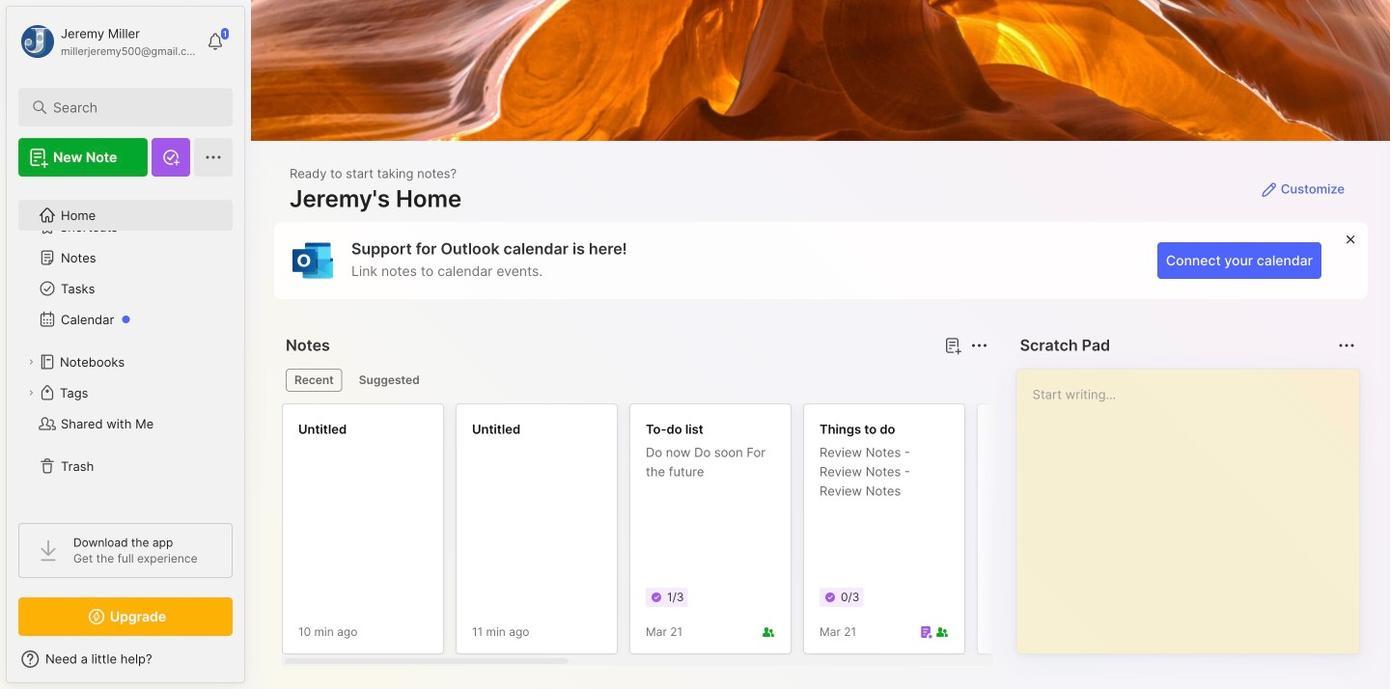 Task type: vqa. For each thing, say whether or not it's contained in the screenshot.
SEARCH FIELD
yes



Task type: locate. For each thing, give the bounding box(es) containing it.
main element
[[0, 0, 251, 690]]

tab list
[[286, 369, 986, 392]]

tab
[[286, 369, 343, 392], [350, 369, 429, 392]]

1 horizontal spatial tab
[[350, 369, 429, 392]]

WHAT'S NEW field
[[7, 644, 244, 675]]

click to collapse image
[[244, 654, 258, 677]]

0 horizontal spatial tab
[[286, 369, 343, 392]]

None search field
[[53, 96, 207, 119]]

row group
[[282, 404, 1391, 666]]

Account field
[[18, 22, 197, 61]]

1 tab from the left
[[286, 369, 343, 392]]

tree
[[7, 188, 244, 506]]



Task type: describe. For each thing, give the bounding box(es) containing it.
Start writing… text field
[[1033, 370, 1359, 638]]

2 tab from the left
[[350, 369, 429, 392]]

tree inside main element
[[7, 188, 244, 506]]

expand tags image
[[25, 387, 37, 399]]

none search field inside main element
[[53, 96, 207, 119]]

expand notebooks image
[[25, 356, 37, 368]]

Search text field
[[53, 99, 207, 117]]



